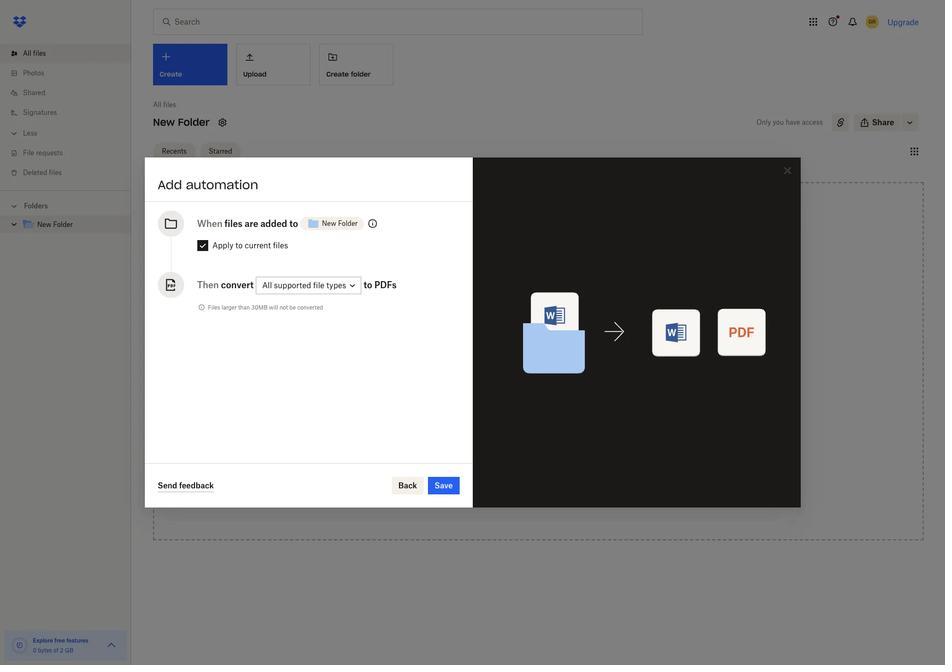 Task type: locate. For each thing, give the bounding box(es) containing it.
1 vertical spatial all files
[[153, 101, 176, 109]]

folder inside button
[[338, 219, 358, 228]]

share and manage
[[472, 478, 542, 487]]

or
[[492, 303, 500, 312]]

upgrade link
[[888, 17, 920, 27]]

all up files larger than 30mb will not be converted
[[262, 281, 272, 290]]

bytes
[[38, 647, 52, 654]]

all files link up shared link
[[9, 44, 131, 63]]

list
[[0, 37, 131, 190]]

0 horizontal spatial new
[[37, 220, 51, 229]]

file requests
[[23, 149, 63, 157]]

send feedback button
[[158, 479, 214, 492]]

more ways to add content
[[490, 358, 587, 367]]

share and manage button
[[448, 472, 630, 493]]

1 horizontal spatial all
[[153, 101, 162, 109]]

new for the new folder link
[[37, 220, 51, 229]]

files larger than 30mb will not be converted
[[208, 304, 323, 311]]

share
[[873, 118, 895, 127], [472, 478, 494, 487]]

add automation dialog
[[145, 158, 801, 508]]

files left are
[[225, 218, 243, 229]]

add
[[542, 358, 556, 367]]

explore free features 0 bytes of 2 gb
[[33, 637, 89, 654]]

all files link
[[9, 44, 131, 63], [153, 100, 176, 110]]

all up recents button
[[153, 101, 162, 109]]

all files up photos
[[23, 49, 46, 57]]

to left add
[[533, 358, 540, 367]]

files inside the drop files here to upload, or use the 'upload' button
[[512, 290, 528, 300]]

to right here
[[548, 290, 556, 300]]

feedback
[[179, 481, 214, 490]]

access
[[803, 118, 824, 126]]

types
[[327, 281, 346, 290]]

drop
[[492, 290, 510, 300]]

folders
[[24, 202, 48, 210]]

request files button
[[448, 441, 630, 463]]

save
[[435, 481, 453, 490]]

of
[[53, 647, 59, 654]]

manage
[[512, 478, 542, 487]]

files up photos
[[33, 49, 46, 57]]

1 horizontal spatial folder
[[178, 116, 210, 129]]

use
[[502, 303, 514, 312]]

files
[[33, 49, 46, 57], [163, 101, 176, 109], [49, 168, 62, 177], [225, 218, 243, 229], [273, 241, 288, 250], [512, 290, 528, 300], [505, 447, 520, 456]]

less image
[[9, 128, 20, 139]]

new folder up recents
[[153, 116, 210, 129]]

files down added
[[273, 241, 288, 250]]

files up recents
[[163, 101, 176, 109]]

folders button
[[0, 197, 131, 214]]

all
[[23, 49, 31, 57], [153, 101, 162, 109], [262, 281, 272, 290]]

new down folders
[[37, 220, 51, 229]]

share inside button
[[873, 118, 895, 127]]

2 horizontal spatial all
[[262, 281, 272, 290]]

to pdfs
[[364, 280, 397, 290]]

all files link up recents
[[153, 100, 176, 110]]

dropbox image
[[9, 11, 31, 33]]

0 horizontal spatial folder
[[53, 220, 73, 229]]

deleted
[[23, 168, 47, 177]]

1 horizontal spatial new folder
[[153, 116, 210, 129]]

are
[[245, 218, 258, 229]]

new folder inside button
[[322, 219, 358, 228]]

0 vertical spatial all files
[[23, 49, 46, 57]]

recents button
[[153, 142, 196, 160]]

2 vertical spatial all
[[262, 281, 272, 290]]

share for share and manage
[[472, 478, 494, 487]]

files right deleted
[[49, 168, 62, 177]]

to
[[290, 218, 298, 229], [236, 241, 243, 250], [364, 280, 373, 290], [548, 290, 556, 300], [533, 358, 540, 367]]

files
[[208, 304, 220, 311]]

0 horizontal spatial share
[[472, 478, 494, 487]]

new folder left folder permissions "image"
[[322, 219, 358, 228]]

content
[[558, 358, 587, 367]]

drop files here to upload, or use the 'upload' button
[[492, 290, 586, 312]]

files up the
[[512, 290, 528, 300]]

folder left folder permissions "image"
[[338, 219, 358, 228]]

files inside the all files list item
[[33, 49, 46, 57]]

0 horizontal spatial new folder
[[37, 220, 73, 229]]

0 horizontal spatial all
[[23, 49, 31, 57]]

new folder
[[153, 116, 210, 129], [322, 219, 358, 228], [37, 220, 73, 229]]

new left folder permissions "image"
[[322, 219, 337, 228]]

apply to current files
[[213, 241, 288, 250]]

import button
[[448, 410, 630, 432]]

new
[[153, 116, 175, 129], [322, 219, 337, 228], [37, 220, 51, 229]]

2 horizontal spatial new folder
[[322, 219, 358, 228]]

0 horizontal spatial all files
[[23, 49, 46, 57]]

0 horizontal spatial all files link
[[9, 44, 131, 63]]

folder for new folder button
[[338, 219, 358, 228]]

folder
[[351, 70, 371, 78]]

new for new folder button
[[322, 219, 337, 228]]

new inside button
[[322, 219, 337, 228]]

files right request
[[505, 447, 520, 456]]

folder
[[178, 116, 210, 129], [338, 219, 358, 228], [53, 220, 73, 229]]

explore
[[33, 637, 53, 644]]

starred
[[209, 147, 232, 155]]

to right apply
[[236, 241, 243, 250]]

share inside "button"
[[472, 478, 494, 487]]

folder for the new folder link
[[53, 220, 73, 229]]

only
[[757, 118, 772, 126]]

1 vertical spatial share
[[472, 478, 494, 487]]

share for share
[[873, 118, 895, 127]]

all files list item
[[0, 44, 131, 63]]

folder up recents
[[178, 116, 210, 129]]

all files
[[23, 49, 46, 57], [153, 101, 176, 109]]

all files up recents
[[153, 101, 176, 109]]

files inside deleted files link
[[49, 168, 62, 177]]

folder down folders button
[[53, 220, 73, 229]]

add automation
[[158, 177, 258, 193]]

not
[[280, 304, 288, 311]]

request
[[472, 447, 503, 456]]

be
[[290, 304, 296, 311]]

0 vertical spatial share
[[873, 118, 895, 127]]

quota usage element
[[11, 637, 28, 654]]

1 vertical spatial all files link
[[153, 100, 176, 110]]

shared link
[[9, 83, 131, 103]]

2 horizontal spatial new
[[322, 219, 337, 228]]

new folder for new folder button
[[322, 219, 358, 228]]

1 horizontal spatial share
[[873, 118, 895, 127]]

new folder down folders button
[[37, 220, 73, 229]]

0 vertical spatial all
[[23, 49, 31, 57]]

1 horizontal spatial all files
[[153, 101, 176, 109]]

back button
[[392, 477, 424, 495]]

all up photos
[[23, 49, 31, 57]]

new up recents
[[153, 116, 175, 129]]

0 vertical spatial all files link
[[9, 44, 131, 63]]

1 horizontal spatial all files link
[[153, 100, 176, 110]]

2 horizontal spatial folder
[[338, 219, 358, 228]]



Task type: vqa. For each thing, say whether or not it's contained in the screenshot.
the middle can
no



Task type: describe. For each thing, give the bounding box(es) containing it.
list containing all files
[[0, 37, 131, 190]]

more ways to add content element
[[446, 357, 632, 504]]

shared
[[23, 89, 45, 97]]

when
[[197, 218, 223, 229]]

deleted files
[[23, 168, 62, 177]]

ways
[[512, 358, 531, 367]]

all inside popup button
[[262, 281, 272, 290]]

0
[[33, 647, 36, 654]]

apply
[[213, 241, 234, 250]]

requests
[[36, 149, 63, 157]]

create folder button
[[319, 44, 394, 85]]

to inside 'more ways to add content' element
[[533, 358, 540, 367]]

recents
[[162, 147, 187, 155]]

than
[[238, 304, 250, 311]]

all supported file types
[[262, 281, 346, 290]]

gb
[[65, 647, 73, 654]]

request files
[[472, 447, 520, 456]]

add
[[158, 177, 182, 193]]

less
[[23, 129, 37, 137]]

more
[[490, 358, 510, 367]]

convert
[[221, 280, 254, 290]]

pdfs
[[375, 280, 397, 290]]

file
[[313, 281, 325, 290]]

send
[[158, 481, 177, 490]]

share button
[[854, 114, 901, 131]]

current
[[245, 241, 271, 250]]

1 vertical spatial all
[[153, 101, 162, 109]]

access button
[[448, 380, 630, 402]]

signatures
[[23, 108, 57, 117]]

here
[[530, 290, 547, 300]]

to left pdfs
[[364, 280, 373, 290]]

the
[[517, 303, 528, 312]]

access
[[472, 386, 499, 395]]

photos
[[23, 69, 44, 77]]

converted
[[298, 304, 323, 311]]

back
[[399, 481, 417, 490]]

to right added
[[290, 218, 298, 229]]

only you have access
[[757, 118, 824, 126]]

then
[[197, 280, 219, 290]]

all files inside 'link'
[[23, 49, 46, 57]]

all inside list item
[[23, 49, 31, 57]]

30mb
[[251, 304, 268, 311]]

file
[[23, 149, 34, 157]]

import
[[472, 416, 497, 426]]

create folder
[[327, 70, 371, 78]]

save button
[[428, 477, 460, 495]]

to inside the drop files here to upload, or use the 'upload' button
[[548, 290, 556, 300]]

automation
[[186, 177, 258, 193]]

photos link
[[9, 63, 131, 83]]

free
[[54, 637, 65, 644]]

you
[[773, 118, 785, 126]]

will
[[269, 304, 278, 311]]

deleted files link
[[9, 163, 131, 183]]

features
[[66, 637, 89, 644]]

files inside request files button
[[505, 447, 520, 456]]

folder permissions image
[[367, 217, 380, 230]]

send feedback
[[158, 481, 214, 490]]

upgrade
[[888, 17, 920, 27]]

and
[[496, 478, 510, 487]]

2
[[60, 647, 63, 654]]

larger
[[222, 304, 237, 311]]

supported
[[274, 281, 311, 290]]

added
[[261, 218, 287, 229]]

have
[[786, 118, 801, 126]]

signatures link
[[9, 103, 131, 123]]

new folder link
[[22, 218, 123, 232]]

all files link inside list
[[9, 44, 131, 63]]

files are added to
[[225, 218, 298, 229]]

create
[[327, 70, 349, 78]]

new folder for the new folder link
[[37, 220, 73, 229]]

new folder button
[[300, 213, 364, 235]]

1 horizontal spatial new
[[153, 116, 175, 129]]

all supported file types button
[[256, 277, 362, 294]]

starred button
[[200, 142, 241, 160]]

file requests link
[[9, 143, 131, 163]]

upload,
[[558, 290, 586, 300]]

'upload'
[[530, 303, 559, 312]]

button
[[561, 303, 585, 312]]



